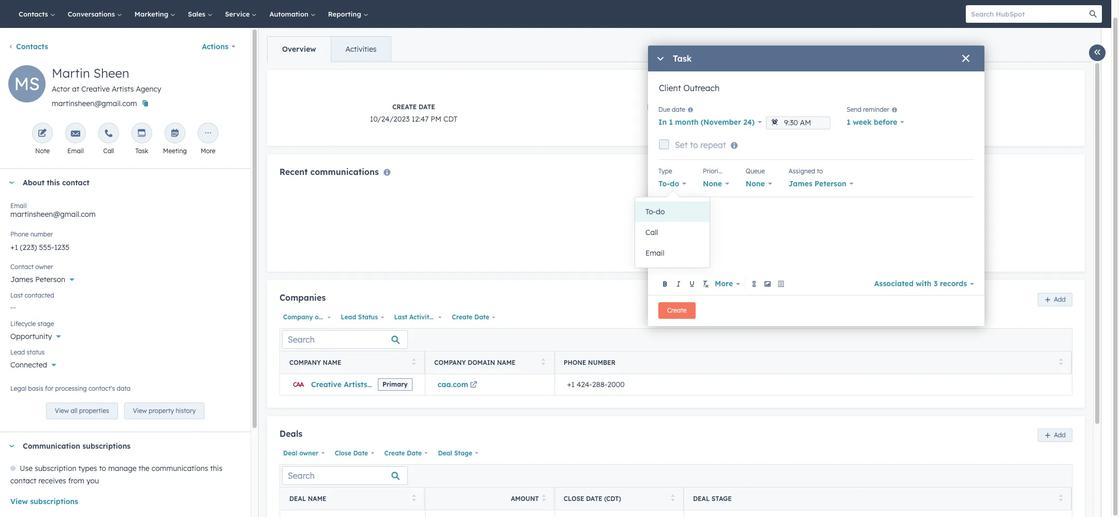 Task type: locate. For each thing, give the bounding box(es) containing it.
0 vertical spatial email
[[67, 147, 84, 155]]

1 vertical spatial subscriptions
[[30, 497, 78, 507]]

press to sort. image
[[412, 359, 416, 366], [1059, 359, 1063, 366], [542, 495, 546, 502], [671, 495, 675, 502], [1059, 495, 1063, 502]]

james down 'assigned'
[[789, 179, 813, 188]]

list box containing to-do
[[635, 197, 710, 268]]

phone
[[10, 230, 29, 238], [564, 359, 587, 367]]

to-do button
[[635, 201, 710, 222]]

email down caret icon
[[10, 202, 27, 210]]

lifecycle
[[648, 103, 683, 111], [10, 320, 36, 328]]

call button
[[635, 222, 710, 243]]

view all properties link
[[46, 403, 118, 420]]

lifecycle up "in"
[[648, 103, 683, 111]]

automation
[[270, 10, 311, 18]]

view down use
[[10, 497, 28, 507]]

0 horizontal spatial lifecycle
[[10, 320, 36, 328]]

company inside "popup button"
[[283, 313, 313, 321]]

1 vertical spatial opportunity
[[10, 332, 52, 341]]

1 horizontal spatial artists
[[344, 380, 368, 389]]

2 vertical spatial to
[[99, 464, 106, 474]]

press to sort. element for number
[[1059, 359, 1063, 367]]

peterson up contacted
[[35, 275, 65, 284]]

press to sort. image
[[541, 359, 545, 366], [412, 495, 416, 502]]

1 vertical spatial stage
[[454, 449, 473, 457]]

last
[[10, 292, 23, 299], [394, 313, 408, 321]]

0 horizontal spatial peterson
[[35, 275, 65, 284]]

add button
[[1039, 293, 1073, 306], [1039, 429, 1073, 442]]

press to sort. image for deal name
[[412, 495, 416, 502]]

date
[[419, 103, 435, 111], [435, 313, 450, 321], [475, 313, 490, 321], [353, 449, 368, 457], [407, 449, 422, 457], [586, 495, 603, 503]]

1 vertical spatial lifecycle
[[10, 320, 36, 328]]

1 horizontal spatial name
[[497, 359, 516, 367]]

james peterson for to
[[789, 179, 847, 188]]

0 horizontal spatial phone
[[10, 230, 29, 238]]

call down call icon
[[103, 147, 114, 155]]

task image
[[137, 129, 147, 139]]

last left activity
[[394, 313, 408, 321]]

peterson down assigned to
[[815, 179, 847, 188]]

company up caa.com
[[435, 359, 466, 367]]

0 horizontal spatial james peterson button
[[10, 269, 240, 286]]

2 none from the left
[[746, 179, 765, 188]]

about this contact
[[23, 178, 90, 187]]

1 horizontal spatial this
[[210, 464, 223, 474]]

communications right the
[[152, 464, 208, 474]]

actor
[[52, 84, 70, 94]]

0 vertical spatial press to sort. image
[[541, 359, 545, 366]]

view left all
[[55, 407, 69, 415]]

company left name
[[290, 359, 321, 367]]

james for assigned to
[[789, 179, 813, 188]]

0 horizontal spatial james peterson
[[10, 275, 65, 284]]

records
[[941, 279, 968, 289]]

in 1 month (november 24) button
[[659, 115, 762, 129]]

subscription
[[35, 464, 76, 474]]

0 horizontal spatial task
[[135, 147, 148, 155]]

view for view property history
[[133, 407, 147, 415]]

search button
[[1085, 5, 1103, 23]]

0 horizontal spatial email
[[10, 202, 27, 210]]

last for last activity date
[[394, 313, 408, 321]]

to right set
[[690, 140, 699, 150]]

lead up connected
[[10, 349, 25, 356]]

manage
[[108, 464, 137, 474]]

list box
[[635, 197, 710, 268]]

1 horizontal spatial press to sort. image
[[541, 359, 545, 366]]

1 vertical spatial peterson
[[35, 275, 65, 284]]

none down 'queue'
[[746, 179, 765, 188]]

1 vertical spatial do
[[656, 207, 665, 216]]

+1
[[567, 380, 575, 389]]

0 vertical spatial creative
[[81, 84, 110, 94]]

press to sort. element
[[412, 359, 416, 367], [541, 359, 545, 367], [1059, 359, 1063, 367], [412, 495, 416, 503], [542, 495, 546, 503], [671, 495, 675, 503], [1059, 495, 1063, 503]]

0 horizontal spatial communications
[[152, 464, 208, 474]]

owner inside "popup button"
[[315, 313, 334, 321]]

caret image
[[8, 182, 15, 184]]

1 vertical spatial contact
[[10, 477, 36, 486]]

1 none button from the left
[[703, 177, 730, 191]]

1 horizontal spatial create date
[[452, 313, 490, 321]]

1 vertical spatial contacts link
[[8, 42, 48, 51]]

1 horizontal spatial creative
[[311, 380, 342, 389]]

navigation
[[267, 36, 392, 62]]

in 1 month (november 24)
[[659, 118, 755, 127]]

0 vertical spatial task
[[673, 53, 692, 64]]

0 vertical spatial do
[[670, 179, 680, 188]]

week
[[853, 118, 872, 127]]

close inside "close date" popup button
[[335, 449, 352, 457]]

phone for phone number
[[10, 230, 29, 238]]

0 horizontal spatial more
[[201, 147, 216, 155]]

email button
[[635, 243, 710, 264]]

1 horizontal spatial to
[[690, 140, 699, 150]]

lead for lead status
[[341, 313, 356, 321]]

subscriptions up manage
[[82, 442, 131, 451]]

task down task icon at the top of the page
[[135, 147, 148, 155]]

2 1 from the left
[[847, 118, 851, 127]]

1 vertical spatial to-do
[[646, 207, 665, 216]]

james down contact
[[10, 275, 33, 284]]

add button for deals
[[1039, 429, 1073, 442]]

deal
[[283, 449, 298, 457], [438, 449, 453, 457], [290, 495, 306, 503], [694, 495, 710, 503]]

0 horizontal spatial artists
[[112, 84, 134, 94]]

subscriptions
[[82, 442, 131, 451], [30, 497, 78, 507]]

stage
[[38, 320, 54, 328]]

2 horizontal spatial stage
[[712, 495, 732, 503]]

pm
[[431, 114, 442, 124]]

0 vertical spatial to-
[[659, 179, 670, 188]]

opportunity inside opportunity popup button
[[10, 332, 52, 341]]

property
[[149, 407, 174, 415]]

more
[[201, 147, 216, 155], [715, 279, 733, 289]]

1 vertical spatial james peterson button
[[10, 269, 240, 286]]

subscriptions down receives
[[30, 497, 78, 507]]

0 horizontal spatial stage
[[454, 449, 473, 457]]

caa.com
[[438, 380, 468, 389]]

to- down type
[[659, 179, 670, 188]]

0 horizontal spatial view
[[10, 497, 28, 507]]

to-do up call button
[[646, 207, 665, 216]]

conversations
[[68, 10, 117, 18]]

activity
[[410, 313, 433, 321]]

lifecycle for lifecycle stage opportunity
[[648, 103, 683, 111]]

subscriptions inside button
[[30, 497, 78, 507]]

1 vertical spatial close
[[564, 495, 585, 503]]

none button
[[703, 177, 730, 191], [746, 177, 773, 191]]

artists inside martin sheen actor at creative artists agency
[[112, 84, 134, 94]]

0 vertical spatial create date
[[452, 313, 490, 321]]

martinsheen@gmail.com down at
[[52, 99, 137, 108]]

owner inside popup button
[[299, 449, 319, 457]]

phone left number
[[10, 230, 29, 238]]

note
[[35, 147, 50, 155]]

contacts
[[19, 10, 50, 18], [16, 42, 48, 51]]

0 vertical spatial james peterson button
[[789, 177, 854, 191]]

to for set
[[690, 140, 699, 150]]

to- up call button
[[646, 207, 656, 216]]

1 horizontal spatial contact
[[62, 178, 90, 187]]

0 horizontal spatial none
[[703, 179, 723, 188]]

james peterson for owner
[[10, 275, 65, 284]]

lead left status
[[341, 313, 356, 321]]

associated with 3 records
[[875, 279, 968, 289]]

close left (cdt)
[[564, 495, 585, 503]]

view inside button
[[10, 497, 28, 507]]

0 horizontal spatial opportunity
[[10, 332, 52, 341]]

1 horizontal spatial phone
[[564, 359, 587, 367]]

0 horizontal spatial last
[[10, 292, 23, 299]]

james
[[789, 179, 813, 188], [10, 275, 33, 284]]

0 vertical spatial communications
[[310, 167, 379, 177]]

owner
[[35, 263, 53, 271], [315, 313, 334, 321], [299, 449, 319, 457]]

0 vertical spatial lead
[[341, 313, 356, 321]]

phone up +1
[[564, 359, 587, 367]]

owner down deals
[[299, 449, 319, 457]]

martinsheen@gmail.com
[[52, 99, 137, 108], [10, 210, 96, 219]]

call up no at the top of the page
[[646, 228, 659, 237]]

overview
[[282, 45, 316, 54]]

communications right recent
[[310, 167, 379, 177]]

no activities. alert
[[280, 190, 1073, 260]]

1 add from the top
[[1055, 295, 1066, 303]]

1 vertical spatial add
[[1055, 432, 1066, 439]]

martinsheen@gmail.com up number
[[10, 210, 96, 219]]

to-
[[659, 179, 670, 188], [646, 207, 656, 216]]

james peterson button for assigned to
[[789, 177, 854, 191]]

0 vertical spatial create date button
[[449, 311, 498, 324]]

creative right at
[[81, 84, 110, 94]]

press to sort. element for name
[[412, 359, 416, 367]]

0 horizontal spatial name
[[308, 495, 327, 503]]

1 horizontal spatial james peterson button
[[789, 177, 854, 191]]

press to sort. image for name
[[412, 359, 416, 366]]

0 horizontal spatial none button
[[703, 177, 730, 191]]

2 horizontal spatial email
[[646, 249, 665, 258]]

1 1 from the left
[[669, 118, 673, 127]]

contact down use
[[10, 477, 36, 486]]

number
[[30, 230, 53, 238]]

opportunity down date
[[656, 114, 697, 124]]

stage inside lifecycle stage opportunity
[[685, 103, 705, 111]]

james peterson down contact owner
[[10, 275, 65, 284]]

1 vertical spatial this
[[210, 464, 223, 474]]

to-do inside button
[[646, 207, 665, 216]]

date up 12:47
[[419, 103, 435, 111]]

1 left 'week'
[[847, 118, 851, 127]]

Title text field
[[659, 82, 975, 103]]

creative down name
[[311, 380, 342, 389]]

date up search search field
[[353, 449, 368, 457]]

subscriptions for communication subscriptions
[[82, 442, 131, 451]]

artists left primary
[[344, 380, 368, 389]]

task right minimize dialog icon
[[673, 53, 692, 64]]

deal name
[[290, 495, 327, 503]]

do up call button
[[656, 207, 665, 216]]

1 horizontal spatial james peterson
[[789, 179, 847, 188]]

lifecycle inside lifecycle stage opportunity
[[648, 103, 683, 111]]

none button down priority
[[703, 177, 730, 191]]

view property history
[[133, 407, 196, 415]]

create date right "close date" popup button
[[385, 449, 422, 457]]

1 vertical spatial last
[[394, 313, 408, 321]]

view
[[55, 407, 69, 415], [133, 407, 147, 415], [10, 497, 28, 507]]

call image
[[104, 129, 113, 139]]

2 add from the top
[[1055, 432, 1066, 439]]

link opens in a new window image
[[470, 382, 478, 389]]

1 horizontal spatial stage
[[685, 103, 705, 111]]

email down call button
[[646, 249, 665, 258]]

1 vertical spatial more
[[715, 279, 733, 289]]

to right 'types'
[[99, 464, 106, 474]]

opportunity down lifecycle stage
[[10, 332, 52, 341]]

lifecycle for lifecycle stage
[[10, 320, 36, 328]]

james peterson button down assigned to
[[789, 177, 854, 191]]

name right domain
[[497, 359, 516, 367]]

add button for companies
[[1039, 293, 1073, 306]]

close dialog image
[[962, 55, 971, 63]]

date right activity
[[435, 313, 450, 321]]

view left property
[[133, 407, 147, 415]]

this
[[47, 178, 60, 187], [210, 464, 223, 474]]

0 horizontal spatial this
[[47, 178, 60, 187]]

Phone number text field
[[10, 237, 240, 257]]

0 vertical spatial stage
[[685, 103, 705, 111]]

reporting
[[328, 10, 363, 18]]

do down type
[[670, 179, 680, 188]]

press to sort. image for date
[[671, 495, 675, 502]]

press to sort. element for stage
[[1059, 495, 1063, 503]]

0 horizontal spatial deal stage
[[438, 449, 473, 457]]

1 vertical spatial press to sort. image
[[412, 495, 416, 502]]

contact inside dropdown button
[[62, 178, 90, 187]]

close up search search field
[[335, 449, 352, 457]]

email down email icon
[[67, 147, 84, 155]]

phone number
[[564, 359, 616, 367]]

2 add button from the top
[[1039, 429, 1073, 442]]

name down search search field
[[308, 495, 327, 503]]

creative inside martin sheen actor at creative artists agency
[[81, 84, 110, 94]]

2 vertical spatial owner
[[299, 449, 319, 457]]

to right 'assigned'
[[817, 167, 823, 175]]

lead inside popup button
[[341, 313, 356, 321]]

1 none from the left
[[703, 179, 723, 188]]

phone for phone number
[[564, 359, 587, 367]]

create date button up company domain name
[[449, 311, 498, 324]]

press to sort. element for domain
[[541, 359, 545, 367]]

company owner
[[283, 313, 334, 321]]

james peterson button for contact owner
[[10, 269, 240, 286]]

0 vertical spatial james peterson
[[789, 179, 847, 188]]

add for companies
[[1055, 295, 1066, 303]]

subscriptions inside dropdown button
[[82, 442, 131, 451]]

0 horizontal spatial to-
[[646, 207, 656, 216]]

lifecycle left stage
[[10, 320, 36, 328]]

more image
[[204, 129, 213, 139]]

close date
[[335, 449, 368, 457]]

activities link
[[331, 37, 391, 62]]

0 vertical spatial to
[[690, 140, 699, 150]]

1 horizontal spatial james
[[789, 179, 813, 188]]

0 horizontal spatial agency
[[136, 84, 161, 94]]

1 vertical spatial james
[[10, 275, 33, 284]]

view subscriptions button
[[10, 496, 78, 508]]

1 vertical spatial add button
[[1039, 429, 1073, 442]]

send reminder
[[847, 106, 890, 113]]

create
[[393, 103, 417, 111], [668, 307, 687, 315], [452, 313, 473, 321], [385, 449, 405, 457]]

search image
[[1090, 10, 1097, 18]]

2 none button from the left
[[746, 177, 773, 191]]

do
[[670, 179, 680, 188], [656, 207, 665, 216]]

1 horizontal spatial none
[[746, 179, 765, 188]]

create date button
[[449, 311, 498, 324], [381, 447, 431, 460]]

1 vertical spatial create date button
[[381, 447, 431, 460]]

basis
[[28, 385, 43, 393]]

contact owner
[[10, 263, 53, 271]]

minimize dialog image
[[657, 55, 665, 63]]

HH:MM text field
[[766, 116, 831, 129]]

1 right "in"
[[669, 118, 673, 127]]

create inside button
[[668, 307, 687, 315]]

create date button right "close date" popup button
[[381, 447, 431, 460]]

0 horizontal spatial to
[[99, 464, 106, 474]]

lead status button
[[337, 311, 387, 324]]

0 horizontal spatial creative
[[81, 84, 110, 94]]

1 vertical spatial phone
[[564, 359, 587, 367]]

add
[[1055, 295, 1066, 303], [1055, 432, 1066, 439]]

legal
[[10, 385, 26, 393]]

to-do down type
[[659, 179, 680, 188]]

none button down 'queue'
[[746, 177, 773, 191]]

1 add button from the top
[[1039, 293, 1073, 306]]

assigned
[[789, 167, 816, 175]]

0 vertical spatial add button
[[1039, 293, 1073, 306]]

1 horizontal spatial subscriptions
[[82, 442, 131, 451]]

peterson for contact owner
[[35, 275, 65, 284]]

the
[[139, 464, 150, 474]]

1 horizontal spatial lead
[[341, 313, 356, 321]]

0 vertical spatial peterson
[[815, 179, 847, 188]]

press to sort. image for stage
[[1059, 495, 1063, 502]]

james peterson button
[[789, 177, 854, 191], [10, 269, 240, 286]]

status
[[358, 313, 378, 321]]

1 vertical spatial creative
[[311, 380, 342, 389]]

none down priority
[[703, 179, 723, 188]]

associated
[[875, 279, 914, 289]]

assigned to
[[789, 167, 823, 175]]

to-do inside dropdown button
[[659, 179, 680, 188]]

create date up company domain name
[[452, 313, 490, 321]]

none button for priority
[[703, 177, 730, 191]]

company down companies
[[283, 313, 313, 321]]

0 vertical spatial deal stage
[[438, 449, 473, 457]]

james peterson button up last contacted text box
[[10, 269, 240, 286]]

to-do
[[659, 179, 680, 188], [646, 207, 665, 216]]

date left deal stage popup button
[[407, 449, 422, 457]]

0 vertical spatial lifecycle
[[648, 103, 683, 111]]

to inside use subscription types to manage the communications this contact receives from you
[[99, 464, 106, 474]]

company name
[[290, 359, 342, 367]]

more button
[[713, 277, 743, 291]]

view for view subscriptions
[[10, 497, 28, 507]]

1 vertical spatial create date
[[385, 449, 422, 457]]

1 horizontal spatial to-
[[659, 179, 670, 188]]

contact up email martinsheen@gmail.com
[[62, 178, 90, 187]]

1 horizontal spatial do
[[670, 179, 680, 188]]

reporting link
[[322, 0, 375, 28]]

1 horizontal spatial close
[[564, 495, 585, 503]]

last left contacted
[[10, 292, 23, 299]]

1 vertical spatial contacts
[[16, 42, 48, 51]]

owner right contact
[[35, 263, 53, 271]]

0 vertical spatial james
[[789, 179, 813, 188]]

create date
[[452, 313, 490, 321], [385, 449, 422, 457]]

0 horizontal spatial james
[[10, 275, 33, 284]]

stage inside popup button
[[454, 449, 473, 457]]

for
[[45, 385, 53, 393]]

last inside last activity date popup button
[[394, 313, 408, 321]]

none
[[703, 179, 723, 188], [746, 179, 765, 188]]

service
[[225, 10, 252, 18]]

peterson
[[815, 179, 847, 188], [35, 275, 65, 284]]

artists down sheen on the left top of page
[[112, 84, 134, 94]]

0 horizontal spatial call
[[103, 147, 114, 155]]

owner down companies
[[315, 313, 334, 321]]

james peterson down assigned to
[[789, 179, 847, 188]]

0 vertical spatial to-do
[[659, 179, 680, 188]]

1 vertical spatial to
[[817, 167, 823, 175]]

creative
[[81, 84, 110, 94], [311, 380, 342, 389]]

press to sort. image for company domain name
[[541, 359, 545, 366]]

peterson for assigned to
[[815, 179, 847, 188]]

press to sort. image for number
[[1059, 359, 1063, 366]]



Task type: describe. For each thing, give the bounding box(es) containing it.
company for company owner
[[283, 313, 313, 321]]

data
[[117, 385, 131, 393]]

use
[[20, 464, 33, 474]]

to- inside dropdown button
[[659, 179, 670, 188]]

0 vertical spatial contacts link
[[12, 0, 61, 28]]

email image
[[71, 129, 80, 139]]

service link
[[219, 0, 263, 28]]

email inside email martinsheen@gmail.com
[[10, 202, 27, 210]]

you
[[87, 477, 99, 486]]

call inside button
[[646, 228, 659, 237]]

last contacted
[[10, 292, 54, 299]]

all
[[71, 407, 77, 415]]

owner for deals
[[299, 449, 319, 457]]

in
[[659, 118, 667, 127]]

Search search field
[[282, 467, 408, 485]]

Search HubSpot search field
[[966, 5, 1093, 23]]

contacted
[[25, 292, 54, 299]]

connected
[[10, 360, 47, 370]]

cdt
[[444, 114, 458, 124]]

deal stage button
[[435, 447, 481, 460]]

phone number
[[10, 230, 53, 238]]

caa.com link
[[438, 380, 479, 389]]

view for view all properties
[[55, 407, 69, 415]]

number
[[588, 359, 616, 367]]

activities
[[346, 45, 377, 54]]

close for close date (cdt)
[[564, 495, 585, 503]]

automation link
[[263, 0, 322, 28]]

communication subscriptions button
[[0, 433, 236, 461]]

1 horizontal spatial task
[[673, 53, 692, 64]]

about
[[23, 178, 45, 187]]

view property history link
[[124, 403, 205, 420]]

recent
[[280, 167, 308, 177]]

0 vertical spatial name
[[497, 359, 516, 367]]

create inside create date 10/24/2023 12:47 pm cdt
[[393, 103, 417, 111]]

do inside dropdown button
[[670, 179, 680, 188]]

company for company name
[[290, 359, 321, 367]]

marketing link
[[128, 0, 182, 28]]

create date 10/24/2023 12:47 pm cdt
[[370, 103, 458, 124]]

properties
[[79, 407, 109, 415]]

view subscriptions
[[10, 497, 78, 507]]

0 vertical spatial call
[[103, 147, 114, 155]]

communication subscriptions
[[23, 442, 131, 451]]

1 vertical spatial name
[[308, 495, 327, 503]]

deal owner button
[[280, 447, 327, 460]]

note image
[[38, 129, 47, 139]]

actions
[[202, 42, 229, 51]]

james for contact owner
[[10, 275, 33, 284]]

contact inside use subscription types to manage the communications this contact receives from you
[[10, 477, 36, 486]]

deal stage inside popup button
[[438, 449, 473, 457]]

(cdt)
[[604, 495, 621, 503]]

1 vertical spatial task
[[135, 147, 148, 155]]

none button for queue
[[746, 177, 773, 191]]

0 vertical spatial owner
[[35, 263, 53, 271]]

conversations link
[[61, 0, 128, 28]]

connected button
[[10, 355, 240, 372]]

0 horizontal spatial create date
[[385, 449, 422, 457]]

this inside dropdown button
[[47, 178, 60, 187]]

add for deals
[[1055, 432, 1066, 439]]

1 week before
[[847, 118, 898, 127]]

to for assigned
[[817, 167, 823, 175]]

about this contact button
[[0, 169, 240, 197]]

overview link
[[268, 37, 331, 62]]

company owner button
[[280, 311, 334, 324]]

agency inside martin sheen actor at creative artists agency
[[136, 84, 161, 94]]

10/24/2023
[[370, 114, 410, 124]]

link opens in a new window image
[[470, 382, 478, 389]]

date
[[672, 106, 686, 113]]

0 vertical spatial martinsheen@gmail.com
[[52, 99, 137, 108]]

Search search field
[[282, 331, 408, 349]]

history
[[176, 407, 196, 415]]

lead for lead status
[[10, 349, 25, 356]]

priority
[[703, 167, 725, 175]]

1 vertical spatial deal stage
[[694, 495, 732, 503]]

1 week before button
[[847, 115, 905, 129]]

last for last contacted
[[10, 292, 23, 299]]

1 vertical spatial artists
[[344, 380, 368, 389]]

set to repeat
[[675, 140, 726, 150]]

contact's
[[89, 385, 115, 393]]

opportunity inside lifecycle stage opportunity
[[656, 114, 697, 124]]

associated with 3 records button
[[875, 277, 975, 291]]

sales link
[[182, 0, 219, 28]]

none for priority
[[703, 179, 723, 188]]

press to sort. element for date
[[671, 495, 675, 503]]

type
[[659, 167, 673, 175]]

before
[[874, 118, 898, 127]]

at
[[72, 84, 79, 94]]

types
[[78, 464, 97, 474]]

0 horizontal spatial create date button
[[381, 447, 431, 460]]

create button
[[659, 303, 696, 319]]

martin sheen actor at creative artists agency
[[52, 65, 161, 94]]

primary
[[383, 381, 408, 388]]

receives
[[38, 477, 66, 486]]

date left (cdt)
[[586, 495, 603, 503]]

12:47
[[412, 114, 429, 124]]

legal basis for processing contact's data
[[10, 385, 131, 393]]

month
[[676, 118, 699, 127]]

communications inside use subscription types to manage the communications this contact receives from you
[[152, 464, 208, 474]]

2 vertical spatial stage
[[712, 495, 732, 503]]

recent communications
[[280, 167, 379, 177]]

date inside create date 10/24/2023 12:47 pm cdt
[[419, 103, 435, 111]]

date up domain
[[475, 313, 490, 321]]

send
[[847, 106, 862, 113]]

caret image
[[8, 445, 15, 448]]

1 vertical spatial agency
[[370, 380, 397, 389]]

deal owner
[[283, 449, 319, 457]]

press to sort. element for name
[[412, 495, 416, 503]]

from
[[68, 477, 84, 486]]

subscriptions for view subscriptions
[[30, 497, 78, 507]]

opportunity button
[[10, 326, 240, 343]]

due
[[659, 106, 671, 113]]

reminder
[[864, 106, 890, 113]]

domain
[[468, 359, 495, 367]]

set
[[675, 140, 688, 150]]

no activities.
[[654, 249, 699, 258]]

with
[[916, 279, 932, 289]]

sales
[[188, 10, 208, 18]]

processing
[[55, 385, 87, 393]]

this inside use subscription types to manage the communications this contact receives from you
[[210, 464, 223, 474]]

status
[[27, 349, 45, 356]]

more inside popup button
[[715, 279, 733, 289]]

marketing
[[135, 10, 170, 18]]

email inside button
[[646, 249, 665, 258]]

meeting image
[[170, 129, 180, 139]]

date inside popup button
[[353, 449, 368, 457]]

owner for companies
[[315, 313, 334, 321]]

1 horizontal spatial create date button
[[449, 311, 498, 324]]

0 vertical spatial contacts
[[19, 10, 50, 18]]

company domain name
[[435, 359, 516, 367]]

martin
[[52, 65, 90, 81]]

contact
[[10, 263, 34, 271]]

lifecycle stage opportunity
[[648, 103, 705, 124]]

navigation containing overview
[[267, 36, 392, 62]]

creative artists agency link
[[311, 380, 397, 389]]

Last contacted text field
[[10, 298, 240, 314]]

288-
[[593, 380, 608, 389]]

no
[[654, 249, 664, 258]]

to-do button
[[659, 177, 687, 191]]

due date
[[659, 106, 686, 113]]

close for close date
[[335, 449, 352, 457]]

close date (cdt)
[[564, 495, 621, 503]]

1 horizontal spatial email
[[67, 147, 84, 155]]

activities.
[[666, 249, 699, 258]]

name
[[323, 359, 342, 367]]

none for queue
[[746, 179, 765, 188]]

to- inside button
[[646, 207, 656, 216]]

1 vertical spatial martinsheen@gmail.com
[[10, 210, 96, 219]]

1 horizontal spatial communications
[[310, 167, 379, 177]]

company for company domain name
[[435, 359, 466, 367]]

do inside button
[[656, 207, 665, 216]]

actions button
[[195, 36, 242, 57]]



Task type: vqa. For each thing, say whether or not it's contained in the screenshot.
the rightmost this
yes



